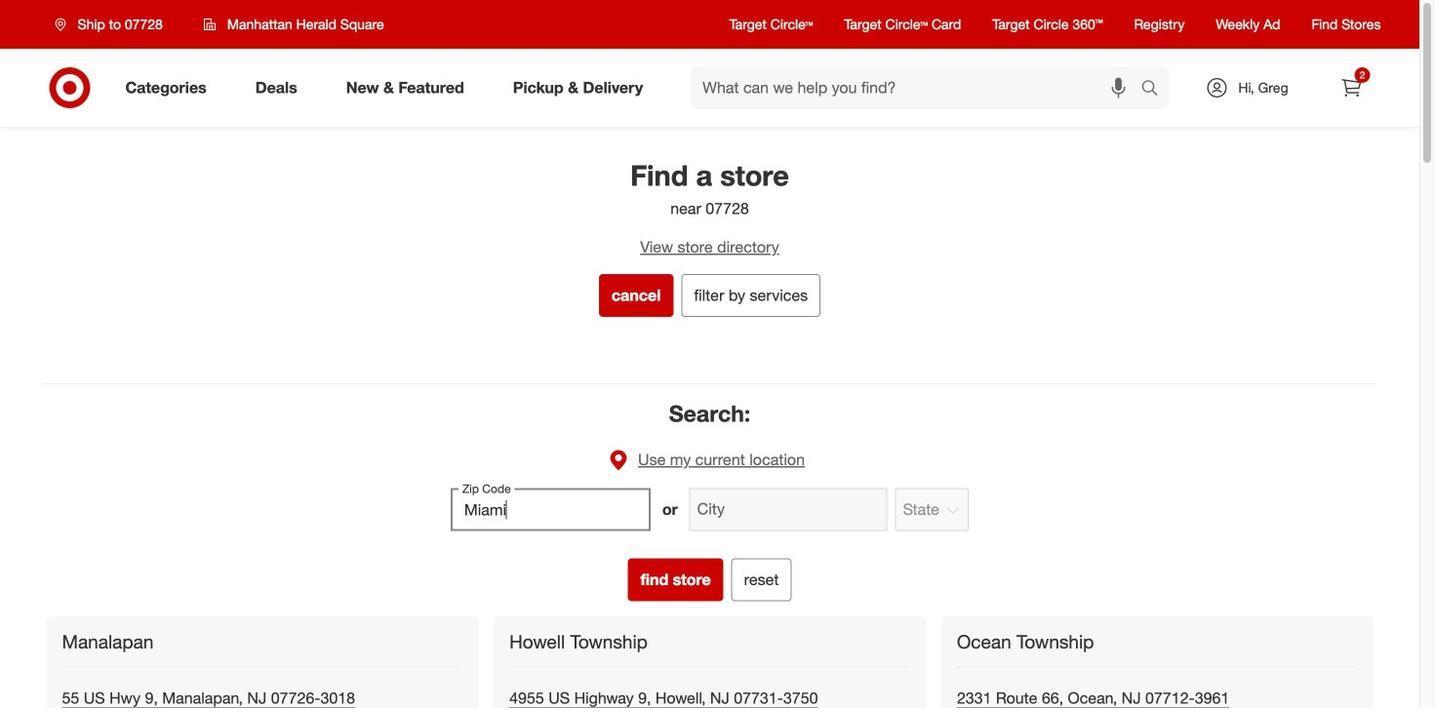 Task type: vqa. For each thing, say whether or not it's contained in the screenshot.
text box
yes



Task type: locate. For each thing, give the bounding box(es) containing it.
None text field
[[451, 488, 651, 531], [689, 488, 887, 531], [451, 488, 651, 531], [689, 488, 887, 531]]



Task type: describe. For each thing, give the bounding box(es) containing it.
What can we help you find? suggestions appear below search field
[[691, 66, 1146, 109]]

hi, greg image
[[1195, 66, 1238, 109]]



